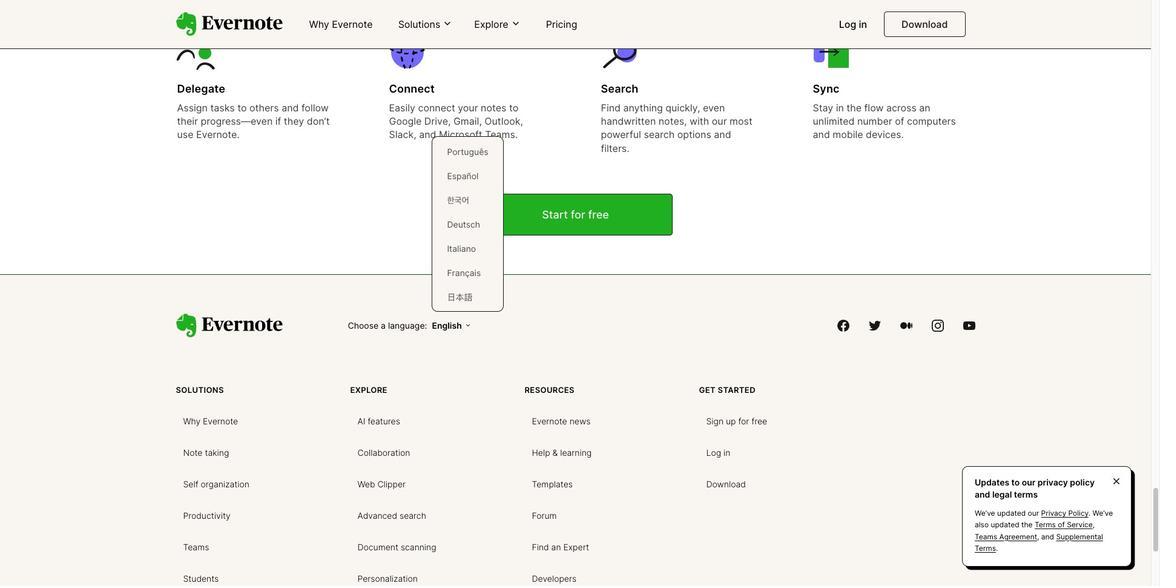 Task type: describe. For each thing, give the bounding box(es) containing it.
français link
[[437, 263, 498, 282]]

1 we've from the left
[[975, 509, 995, 518]]

number
[[857, 115, 892, 127]]

even
[[703, 102, 725, 114]]

deutsch link
[[437, 214, 498, 233]]

agreement
[[1000, 532, 1037, 541]]

teams inside "link"
[[183, 542, 209, 552]]

日本語
[[447, 292, 473, 302]]

supplemental terms
[[975, 532, 1103, 553]]

the inside stay in the flow across an unlimited number of computers and mobile devices.
[[847, 102, 862, 114]]

sync
[[813, 82, 840, 95]]

self organization link
[[176, 474, 257, 494]]

supplemental terms link
[[975, 532, 1103, 553]]

to inside the updates to our privacy policy and legal terms
[[1012, 477, 1020, 488]]

if
[[275, 115, 281, 127]]

document
[[358, 542, 398, 552]]

한국어 link
[[437, 190, 498, 209]]

of inside stay in the flow across an unlimited number of computers and mobile devices.
[[895, 115, 904, 127]]

&
[[553, 448, 558, 458]]

ai features link
[[350, 411, 408, 431]]

document scanning link
[[350, 537, 444, 557]]

日本語 link
[[437, 287, 498, 306]]

for inside start for free link
[[571, 208, 585, 221]]

start for free link
[[479, 194, 673, 236]]

1 vertical spatial solutions
[[176, 385, 224, 395]]

and inside find anything quickly, even handwritten notes, with our most powerful search options and filters.
[[714, 129, 731, 141]]

organization
[[201, 479, 249, 489]]

their
[[177, 115, 198, 127]]

help & learning link
[[525, 443, 599, 462]]

english
[[432, 320, 462, 330]]

help & learning
[[532, 448, 592, 458]]

advanced
[[358, 511, 397, 521]]

why for pricing
[[309, 18, 329, 30]]

options
[[677, 129, 711, 141]]

taking
[[205, 448, 229, 458]]

solutions inside button
[[398, 18, 440, 30]]

terms of service , teams agreement , and
[[975, 520, 1095, 541]]

updated inside . we've also updated the
[[991, 520, 1020, 530]]

1 horizontal spatial log in
[[839, 18, 867, 30]]

1 vertical spatial download
[[706, 479, 746, 489]]

to inside assign tasks to others and follow their progress—even if they don't use evernote.
[[238, 102, 247, 114]]

also
[[975, 520, 989, 530]]

choose
[[348, 320, 379, 330]]

1 evernote logo image from the top
[[176, 12, 283, 36]]

and inside the updates to our privacy policy and legal terms
[[975, 489, 990, 499]]

scanning
[[401, 542, 436, 552]]

and inside terms of service , teams agreement , and
[[1041, 532, 1054, 541]]

your
[[458, 102, 478, 114]]

português link
[[437, 141, 498, 161]]

note taking
[[183, 448, 229, 458]]

why evernote for pricing
[[309, 18, 373, 30]]

stay in the flow across an unlimited number of computers and mobile devices.
[[813, 102, 956, 141]]

1 vertical spatial ,
[[1037, 532, 1039, 541]]

sign up for free
[[706, 416, 767, 426]]

0 horizontal spatial log in
[[706, 448, 731, 458]]

we've inside . we've also updated the
[[1093, 509, 1113, 518]]

up
[[726, 416, 736, 426]]

teams link
[[176, 537, 216, 557]]

español link
[[437, 166, 498, 185]]

evernote for productivity
[[203, 416, 238, 426]]

why evernote link for pricing
[[302, 13, 380, 36]]

drive,
[[424, 115, 451, 127]]

start for free
[[542, 208, 609, 221]]

search icon image
[[600, 32, 639, 71]]

0 vertical spatial updated
[[997, 509, 1026, 518]]

computers
[[907, 115, 956, 127]]

most
[[730, 115, 753, 127]]

get
[[699, 385, 716, 395]]

use
[[177, 129, 193, 141]]

0 vertical spatial log
[[839, 18, 856, 30]]

why evernote for productivity
[[183, 416, 238, 426]]

1 horizontal spatial free
[[752, 416, 767, 426]]

everywhere icon image
[[812, 32, 851, 71]]

developers
[[532, 574, 577, 584]]

0 vertical spatial download link
[[884, 12, 966, 37]]

sign up for free link
[[699, 411, 775, 431]]

0 vertical spatial free
[[588, 208, 609, 221]]

solutions button
[[395, 17, 456, 31]]

and inside stay in the flow across an unlimited number of computers and mobile devices.
[[813, 129, 830, 141]]

advanced search link
[[350, 506, 433, 525]]

supplemental
[[1056, 532, 1103, 541]]

expert
[[563, 542, 589, 552]]

2 evernote logo image from the top
[[176, 314, 283, 338]]

note taking link
[[176, 443, 236, 462]]

students
[[183, 574, 219, 584]]

teams agreement link
[[975, 532, 1037, 541]]

2 horizontal spatial evernote
[[532, 416, 567, 426]]

한국어
[[447, 195, 469, 205]]

. we've also updated the
[[975, 509, 1113, 530]]

why for productivity
[[183, 416, 200, 426]]

google
[[389, 115, 422, 127]]

document scanning
[[358, 542, 436, 552]]

web-app icon image
[[388, 32, 427, 71]]

1 horizontal spatial ,
[[1093, 520, 1095, 530]]

templates
[[532, 479, 573, 489]]

self
[[183, 479, 198, 489]]

for inside sign up for free link
[[738, 416, 749, 426]]

connect
[[418, 102, 455, 114]]

note
[[183, 448, 203, 458]]

. for .
[[996, 544, 998, 553]]

in inside stay in the flow across an unlimited number of computers and mobile devices.
[[836, 102, 844, 114]]

tasks
[[210, 102, 235, 114]]

explore inside explore button
[[474, 18, 508, 30]]

evernote.
[[196, 129, 240, 141]]

0 horizontal spatial an
[[551, 542, 561, 552]]

we've updated our privacy policy
[[975, 509, 1089, 518]]

in for log in link to the top
[[859, 18, 867, 30]]

resources
[[525, 385, 575, 395]]

gmail,
[[454, 115, 482, 127]]

pricing link
[[539, 13, 585, 36]]

0 vertical spatial log in link
[[832, 13, 875, 36]]

web clipper
[[358, 479, 406, 489]]

started
[[718, 385, 756, 395]]



Task type: locate. For each thing, give the bounding box(es) containing it.
developers link
[[525, 569, 584, 586]]

, up supplemental
[[1093, 520, 1095, 530]]

and inside assign tasks to others and follow their progress—even if they don't use evernote.
[[282, 102, 299, 114]]

1 horizontal spatial of
[[1058, 520, 1065, 530]]

across
[[887, 102, 917, 114]]

evernote logo image
[[176, 12, 283, 36], [176, 314, 283, 338]]

stay
[[813, 102, 833, 114]]

0 vertical spatial in
[[859, 18, 867, 30]]

our for we've
[[1028, 509, 1039, 518]]

1 vertical spatial evernote logo image
[[176, 314, 283, 338]]

news
[[570, 416, 591, 426]]

to inside easily connect your notes to google drive, gmail, outlook, slack, and microsoft teams.
[[509, 102, 519, 114]]

forum link
[[525, 506, 564, 525]]

search inside find anything quickly, even handwritten notes, with our most powerful search options and filters.
[[644, 129, 675, 141]]

0 horizontal spatial of
[[895, 115, 904, 127]]

for right start
[[571, 208, 585, 221]]

devices.
[[866, 129, 904, 141]]

log in down "sign"
[[706, 448, 731, 458]]

quickly,
[[666, 102, 700, 114]]

privacy
[[1041, 509, 1067, 518]]

assign
[[177, 102, 208, 114]]

1 horizontal spatial for
[[738, 416, 749, 426]]

log
[[839, 18, 856, 30], [706, 448, 721, 458]]

0 vertical spatial why evernote
[[309, 18, 373, 30]]

terms inside the supplemental terms
[[975, 544, 996, 553]]

1 vertical spatial of
[[1058, 520, 1065, 530]]

don't
[[307, 115, 330, 127]]

of inside terms of service , teams agreement , and
[[1058, 520, 1065, 530]]

collaboration link
[[350, 443, 418, 462]]

0 horizontal spatial search
[[400, 511, 426, 521]]

0 horizontal spatial download link
[[699, 474, 753, 494]]

to up terms
[[1012, 477, 1020, 488]]

0 vertical spatial find
[[601, 102, 621, 114]]

0 horizontal spatial for
[[571, 208, 585, 221]]

the
[[847, 102, 862, 114], [1022, 520, 1033, 530]]

0 vertical spatial download
[[902, 18, 948, 30]]

1 horizontal spatial teams
[[975, 532, 998, 541]]

1 vertical spatial download link
[[699, 474, 753, 494]]

they
[[284, 115, 304, 127]]

1 horizontal spatial solutions
[[398, 18, 440, 30]]

2 vertical spatial our
[[1028, 509, 1039, 518]]

1 vertical spatial teams
[[183, 542, 209, 552]]

0 vertical spatial evernote logo image
[[176, 12, 283, 36]]

forum
[[532, 511, 557, 521]]

search up the scanning at the bottom left of page
[[400, 511, 426, 521]]

terms inside terms of service , teams agreement , and
[[1035, 520, 1056, 530]]

follow
[[302, 102, 329, 114]]

1 vertical spatial search
[[400, 511, 426, 521]]

español
[[447, 170, 479, 181]]

0 vertical spatial explore
[[474, 18, 508, 30]]

features
[[368, 416, 400, 426]]

updates
[[975, 477, 1010, 488]]

0 vertical spatial log in
[[839, 18, 867, 30]]

0 horizontal spatial to
[[238, 102, 247, 114]]

teams up students link
[[183, 542, 209, 552]]

our down even
[[712, 115, 727, 127]]

microsoft
[[439, 129, 482, 141]]

log up everywhere icon at the right top
[[839, 18, 856, 30]]

1 vertical spatial updated
[[991, 520, 1020, 530]]

0 vertical spatial why
[[309, 18, 329, 30]]

help
[[532, 448, 550, 458]]

mobile
[[833, 129, 863, 141]]

clipper
[[378, 479, 406, 489]]

choose a language:
[[348, 320, 427, 330]]

0 horizontal spatial in
[[724, 448, 731, 458]]

terms down also
[[975, 544, 996, 553]]

and down "most"
[[714, 129, 731, 141]]

1 horizontal spatial explore
[[474, 18, 508, 30]]

why evernote link for productivity
[[176, 411, 245, 431]]

1 vertical spatial why
[[183, 416, 200, 426]]

evernote
[[332, 18, 373, 30], [203, 416, 238, 426], [532, 416, 567, 426]]

policy
[[1069, 509, 1089, 518]]

0 horizontal spatial the
[[847, 102, 862, 114]]

. for . we've also updated the
[[1089, 509, 1091, 518]]

find anything quickly, even handwritten notes, with our most powerful search options and filters.
[[601, 102, 753, 154]]

personalization link
[[350, 569, 425, 586]]

why evernote
[[309, 18, 373, 30], [183, 416, 238, 426]]

0 vertical spatial for
[[571, 208, 585, 221]]

assign tasks to others and follow their progress—even if they don't use evernote.
[[177, 102, 330, 141]]

our up terms of service , teams agreement , and in the right of the page
[[1028, 509, 1039, 518]]

and up they
[[282, 102, 299, 114]]

0 horizontal spatial we've
[[975, 509, 995, 518]]

1 horizontal spatial we've
[[1093, 509, 1113, 518]]

0 horizontal spatial explore
[[350, 385, 388, 395]]

free right start
[[588, 208, 609, 221]]

terms
[[1035, 520, 1056, 530], [975, 544, 996, 553]]

0 horizontal spatial find
[[532, 542, 549, 552]]

advanced search
[[358, 511, 426, 521]]

0 vertical spatial our
[[712, 115, 727, 127]]

our for updates
[[1022, 477, 1036, 488]]

. up service
[[1089, 509, 1091, 518]]

connect
[[389, 82, 435, 95]]

find for find an expert
[[532, 542, 549, 552]]

0 vertical spatial why evernote link
[[302, 13, 380, 36]]

unlimited
[[813, 115, 855, 127]]

1 vertical spatial our
[[1022, 477, 1036, 488]]

0 horizontal spatial ,
[[1037, 532, 1039, 541]]

0 horizontal spatial why evernote
[[183, 416, 238, 426]]

0 vertical spatial search
[[644, 129, 675, 141]]

1 horizontal spatial in
[[836, 102, 844, 114]]

0 horizontal spatial teams
[[183, 542, 209, 552]]

2 horizontal spatial to
[[1012, 477, 1020, 488]]

productivity link
[[176, 506, 238, 525]]

and down drive,
[[419, 129, 436, 141]]

collaboration
[[358, 448, 410, 458]]

0 vertical spatial terms
[[1035, 520, 1056, 530]]

privacy policy link
[[1041, 509, 1089, 518]]

log in link
[[832, 13, 875, 36], [699, 443, 738, 462]]

1 horizontal spatial terms
[[1035, 520, 1056, 530]]

teams.
[[485, 129, 518, 141]]

privacy
[[1038, 477, 1068, 488]]

handwritten
[[601, 115, 656, 127]]

log in up everywhere icon at the right top
[[839, 18, 867, 30]]

web
[[358, 479, 375, 489]]

and inside easily connect your notes to google drive, gmail, outlook, slack, and microsoft teams.
[[419, 129, 436, 141]]

0 vertical spatial of
[[895, 115, 904, 127]]

1 horizontal spatial search
[[644, 129, 675, 141]]

2 we've from the left
[[1093, 509, 1113, 518]]

an left expert
[[551, 542, 561, 552]]

with
[[690, 115, 709, 127]]

0 horizontal spatial why evernote link
[[176, 411, 245, 431]]

português
[[447, 146, 488, 157]]

1 horizontal spatial log in link
[[832, 13, 875, 36]]

1 horizontal spatial log
[[839, 18, 856, 30]]

evernote for pricing
[[332, 18, 373, 30]]

meetings icon image
[[176, 32, 215, 71]]

0 vertical spatial teams
[[975, 532, 998, 541]]

and down updates
[[975, 489, 990, 499]]

free right 'up'
[[752, 416, 767, 426]]

find down forum
[[532, 542, 549, 552]]

0 vertical spatial .
[[1089, 509, 1091, 518]]

. down teams agreement link at bottom right
[[996, 544, 998, 553]]

updated up teams agreement link at bottom right
[[991, 520, 1020, 530]]

to up progress—even
[[238, 102, 247, 114]]

0 vertical spatial ,
[[1093, 520, 1095, 530]]

we've right the policy
[[1093, 509, 1113, 518]]

1 vertical spatial terms
[[975, 544, 996, 553]]

. inside . we've also updated the
[[1089, 509, 1091, 518]]

why evernote link
[[302, 13, 380, 36], [176, 411, 245, 431]]

0 horizontal spatial evernote
[[203, 416, 238, 426]]

an up computers on the top of page
[[919, 102, 931, 114]]

0 horizontal spatial download
[[706, 479, 746, 489]]

ai features
[[358, 416, 400, 426]]

our up terms
[[1022, 477, 1036, 488]]

service
[[1067, 520, 1093, 530]]

updates to our privacy policy and legal terms
[[975, 477, 1095, 499]]

we've
[[975, 509, 995, 518], [1093, 509, 1113, 518]]

find for find anything quickly, even handwritten notes, with our most powerful search options and filters.
[[601, 102, 621, 114]]

policy
[[1070, 477, 1095, 488]]

updated
[[997, 509, 1026, 518], [991, 520, 1020, 530]]

1 vertical spatial log in
[[706, 448, 731, 458]]

the left flow
[[847, 102, 862, 114]]

ai
[[358, 416, 365, 426]]

0 horizontal spatial .
[[996, 544, 998, 553]]

2 horizontal spatial in
[[859, 18, 867, 30]]

to up outlook,
[[509, 102, 519, 114]]

terms down privacy on the right bottom of the page
[[1035, 520, 1056, 530]]

0 horizontal spatial log
[[706, 448, 721, 458]]

updated down legal
[[997, 509, 1026, 518]]

1 vertical spatial .
[[996, 544, 998, 553]]

an inside stay in the flow across an unlimited number of computers and mobile devices.
[[919, 102, 931, 114]]

for
[[571, 208, 585, 221], [738, 416, 749, 426]]

legal
[[992, 489, 1012, 499]]

1 vertical spatial log
[[706, 448, 721, 458]]

0 horizontal spatial terms
[[975, 544, 996, 553]]

0 horizontal spatial solutions
[[176, 385, 224, 395]]

in for the left log in link
[[724, 448, 731, 458]]

2 vertical spatial in
[[724, 448, 731, 458]]

1 vertical spatial why evernote
[[183, 416, 238, 426]]

0 horizontal spatial free
[[588, 208, 609, 221]]

0 vertical spatial an
[[919, 102, 931, 114]]

web clipper link
[[350, 474, 413, 494]]

find inside find anything quickly, even handwritten notes, with our most powerful search options and filters.
[[601, 102, 621, 114]]

1 vertical spatial an
[[551, 542, 561, 552]]

1 horizontal spatial why
[[309, 18, 329, 30]]

of down the across
[[895, 115, 904, 127]]

search
[[601, 82, 639, 95]]

and down unlimited
[[813, 129, 830, 141]]

find an expert link
[[525, 537, 597, 557]]

1 vertical spatial find
[[532, 542, 549, 552]]

our inside find anything quickly, even handwritten notes, with our most powerful search options and filters.
[[712, 115, 727, 127]]

easily
[[389, 102, 415, 114]]

find
[[601, 102, 621, 114], [532, 542, 549, 552]]

notes,
[[659, 115, 687, 127]]

1 horizontal spatial why evernote
[[309, 18, 373, 30]]

1 horizontal spatial evernote
[[332, 18, 373, 30]]

1 horizontal spatial download
[[902, 18, 948, 30]]

and down . we've also updated the
[[1041, 532, 1054, 541]]

we've up also
[[975, 509, 995, 518]]

download link
[[884, 12, 966, 37], [699, 474, 753, 494]]

teams down also
[[975, 532, 998, 541]]

1 horizontal spatial to
[[509, 102, 519, 114]]

search down notes,
[[644, 129, 675, 141]]

delegate
[[177, 82, 225, 95]]

find down search
[[601, 102, 621, 114]]

1 vertical spatial in
[[836, 102, 844, 114]]

1 horizontal spatial the
[[1022, 520, 1033, 530]]

1 vertical spatial the
[[1022, 520, 1033, 530]]

for right 'up'
[[738, 416, 749, 426]]

our inside the updates to our privacy policy and legal terms
[[1022, 477, 1036, 488]]

templates link
[[525, 474, 580, 494]]

explore button
[[471, 17, 524, 31]]

the inside . we've also updated the
[[1022, 520, 1033, 530]]

0 vertical spatial solutions
[[398, 18, 440, 30]]

in
[[859, 18, 867, 30], [836, 102, 844, 114], [724, 448, 731, 458]]

italiano
[[447, 243, 476, 253]]

evernote news link
[[525, 411, 598, 431]]

0 horizontal spatial why
[[183, 416, 200, 426]]

deutsch
[[447, 219, 480, 229]]

1 vertical spatial why evernote link
[[176, 411, 245, 431]]

slack,
[[389, 129, 416, 141]]

1 vertical spatial free
[[752, 416, 767, 426]]

get started
[[699, 385, 756, 395]]

of down privacy policy link
[[1058, 520, 1065, 530]]

, down . we've also updated the
[[1037, 532, 1039, 541]]

find an expert
[[532, 542, 589, 552]]

teams inside terms of service , teams agreement , and
[[975, 532, 998, 541]]

the down we've updated our privacy policy
[[1022, 520, 1033, 530]]

1 vertical spatial log in link
[[699, 443, 738, 462]]

personalization
[[358, 574, 418, 584]]

a
[[381, 320, 386, 330]]

0 horizontal spatial log in link
[[699, 443, 738, 462]]

1 horizontal spatial why evernote link
[[302, 13, 380, 36]]

1 vertical spatial explore
[[350, 385, 388, 395]]

sign
[[706, 416, 724, 426]]

log down "sign"
[[706, 448, 721, 458]]

1 horizontal spatial find
[[601, 102, 621, 114]]



Task type: vqa. For each thing, say whether or not it's contained in the screenshot.


